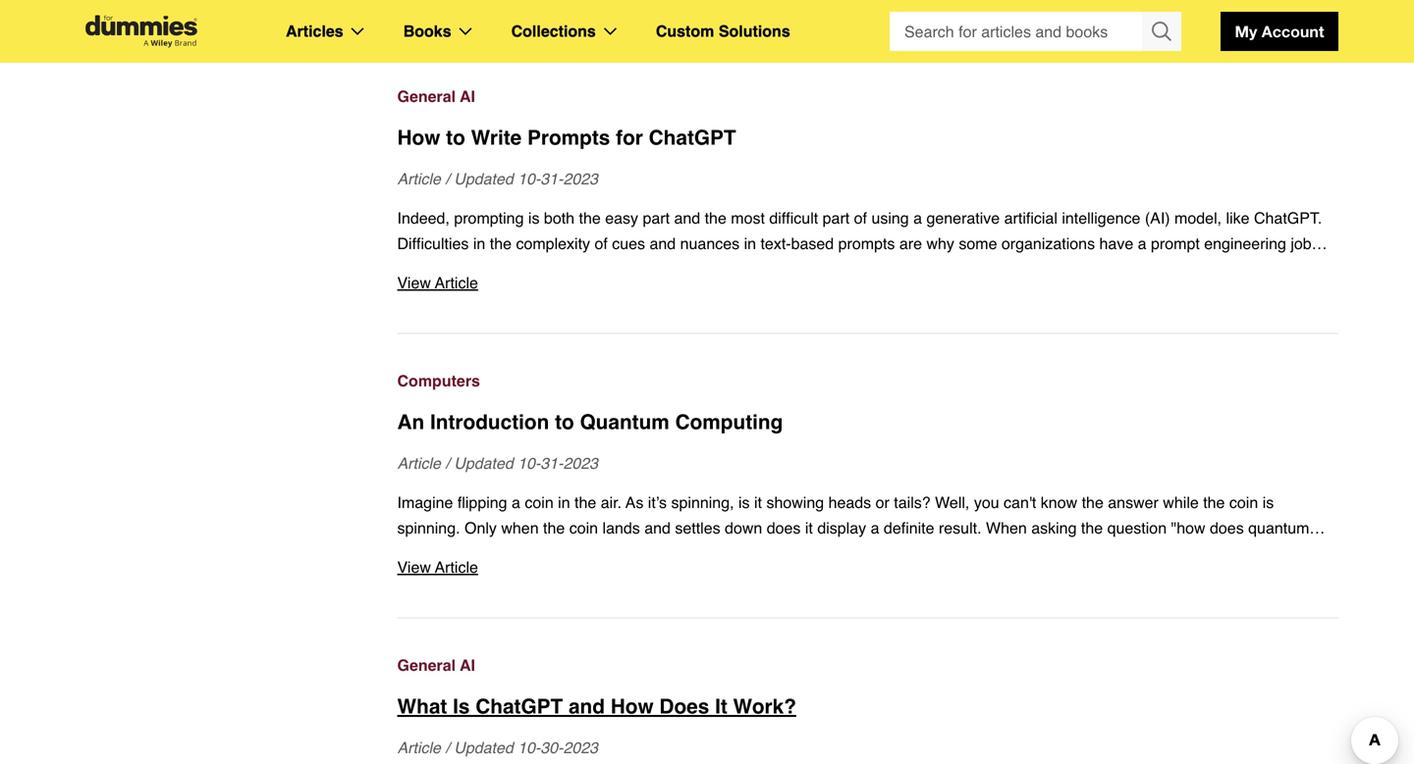 Task type: vqa. For each thing, say whether or not it's contained in the screenshot.
1st the AI from the top of the page
yes



Task type: locate. For each thing, give the bounding box(es) containing it.
2 view from the top
[[397, 559, 431, 577]]

general for what
[[397, 657, 456, 675]]

0 horizontal spatial how
[[397, 126, 440, 150]]

books
[[403, 22, 451, 40]]

3 updated from the top
[[454, 739, 513, 757]]

1 horizontal spatial chatgpt
[[649, 126, 736, 150]]

1 view article from the top
[[397, 274, 478, 292]]

ai for is
[[460, 657, 475, 675]]

0 vertical spatial general
[[397, 87, 456, 105]]

view article link
[[397, 270, 1338, 296], [397, 555, 1338, 581]]

general ai for how
[[397, 87, 475, 105]]

updated for is
[[454, 739, 513, 757]]

what is chatgpt and how does it work? link
[[397, 693, 1338, 722]]

updated for introduction
[[454, 454, 513, 473]]

1 vertical spatial /
[[445, 454, 450, 473]]

1 vertical spatial article / updated 10-31-2023
[[397, 454, 598, 473]]

31-
[[540, 170, 563, 188], [540, 454, 563, 473]]

1 vertical spatial view article
[[397, 559, 478, 577]]

chatgpt up article / updated 10-30-2023
[[475, 696, 563, 719]]

31- for write
[[540, 170, 563, 188]]

view article
[[397, 274, 478, 292], [397, 559, 478, 577]]

article for how
[[397, 170, 441, 188]]

general down books
[[397, 87, 456, 105]]

custom
[[656, 22, 714, 40]]

general ai link for what is chatgpt and how does it work?
[[397, 653, 1338, 679]]

ai up is at the bottom of the page
[[460, 657, 475, 675]]

how right and
[[611, 696, 654, 719]]

0 vertical spatial /
[[445, 170, 450, 188]]

2 general from the top
[[397, 657, 456, 675]]

general up what
[[397, 657, 456, 675]]

2 10- from the top
[[518, 454, 540, 473]]

for
[[616, 126, 643, 150]]

1 vertical spatial how
[[611, 696, 654, 719]]

write
[[471, 126, 522, 150]]

1 vertical spatial general ai
[[397, 657, 475, 675]]

0 vertical spatial view article
[[397, 274, 478, 292]]

1 vertical spatial updated
[[454, 454, 513, 473]]

1 horizontal spatial to
[[555, 411, 574, 434]]

how left write
[[397, 126, 440, 150]]

article for an
[[397, 454, 441, 473]]

2 general ai link from the top
[[397, 653, 1338, 679]]

article / updated 10-31-2023
[[397, 170, 598, 188], [397, 454, 598, 473]]

2 2023 from the top
[[563, 454, 598, 473]]

1 10- from the top
[[518, 170, 540, 188]]

chatgpt
[[649, 126, 736, 150], [475, 696, 563, 719]]

10- down what is chatgpt and how does it work? on the bottom
[[518, 739, 540, 757]]

1 general from the top
[[397, 87, 456, 105]]

1 horizontal spatial how
[[611, 696, 654, 719]]

0 vertical spatial 31-
[[540, 170, 563, 188]]

1 vertical spatial general
[[397, 657, 456, 675]]

0 vertical spatial chatgpt
[[649, 126, 736, 150]]

0 vertical spatial updated
[[454, 170, 513, 188]]

3 2023 from the top
[[563, 739, 598, 757]]

2 31- from the top
[[540, 454, 563, 473]]

article for what
[[397, 739, 441, 757]]

0 vertical spatial article / updated 10-31-2023
[[397, 170, 598, 188]]

1 view article link from the top
[[397, 270, 1338, 296]]

/ for introduction
[[445, 454, 450, 473]]

updated down write
[[454, 170, 513, 188]]

1 vertical spatial 10-
[[518, 454, 540, 473]]

/
[[445, 170, 450, 188], [445, 454, 450, 473], [445, 739, 450, 757]]

1 general ai from the top
[[397, 87, 475, 105]]

introduction
[[430, 411, 549, 434]]

1 vertical spatial chatgpt
[[475, 696, 563, 719]]

1 general ai link from the top
[[397, 84, 1338, 109]]

general ai link
[[397, 84, 1338, 109], [397, 653, 1338, 679]]

0 vertical spatial view
[[397, 274, 431, 292]]

31- down the an introduction to quantum computing
[[540, 454, 563, 473]]

1 updated from the top
[[454, 170, 513, 188]]

general ai up what
[[397, 657, 475, 675]]

general ai
[[397, 87, 475, 105], [397, 657, 475, 675]]

to left quantum
[[555, 411, 574, 434]]

1 vertical spatial 2023
[[563, 454, 598, 473]]

ai up write
[[460, 87, 475, 105]]

1 vertical spatial view article link
[[397, 555, 1338, 581]]

2 vertical spatial updated
[[454, 739, 513, 757]]

2 view article from the top
[[397, 559, 478, 577]]

0 vertical spatial how
[[397, 126, 440, 150]]

0 vertical spatial view article link
[[397, 270, 1338, 296]]

1 2023 from the top
[[563, 170, 598, 188]]

prompts
[[527, 126, 610, 150]]

2 vertical spatial 2023
[[563, 739, 598, 757]]

3 / from the top
[[445, 739, 450, 757]]

is
[[453, 696, 470, 719]]

view
[[397, 274, 431, 292], [397, 559, 431, 577]]

view for an
[[397, 559, 431, 577]]

2023 for quantum
[[563, 454, 598, 473]]

chatgpt right for
[[649, 126, 736, 150]]

general for how
[[397, 87, 456, 105]]

updated
[[454, 170, 513, 188], [454, 454, 513, 473], [454, 739, 513, 757]]

2 / from the top
[[445, 454, 450, 473]]

1 vertical spatial to
[[555, 411, 574, 434]]

0 vertical spatial general ai
[[397, 87, 475, 105]]

2023
[[563, 170, 598, 188], [563, 454, 598, 473], [563, 739, 598, 757]]

0 vertical spatial 10-
[[518, 170, 540, 188]]

2 view article link from the top
[[397, 555, 1338, 581]]

does
[[659, 696, 709, 719]]

to
[[446, 126, 465, 150], [555, 411, 574, 434]]

3 10- from the top
[[518, 739, 540, 757]]

article
[[397, 170, 441, 188], [435, 274, 478, 292], [397, 454, 441, 473], [435, 559, 478, 577], [397, 739, 441, 757]]

article / updated 10-30-2023
[[397, 739, 598, 757]]

1 ai from the top
[[460, 87, 475, 105]]

2 article / updated 10-31-2023 from the top
[[397, 454, 598, 473]]

0 vertical spatial ai
[[460, 87, 475, 105]]

2 vertical spatial /
[[445, 739, 450, 757]]

2 vertical spatial 10-
[[518, 739, 540, 757]]

10- down write
[[518, 170, 540, 188]]

2 general ai from the top
[[397, 657, 475, 675]]

1 vertical spatial ai
[[460, 657, 475, 675]]

0 horizontal spatial chatgpt
[[475, 696, 563, 719]]

1 vertical spatial 31-
[[540, 454, 563, 473]]

10-
[[518, 170, 540, 188], [518, 454, 540, 473], [518, 739, 540, 757]]

to left write
[[446, 126, 465, 150]]

/ for to
[[445, 170, 450, 188]]

0 vertical spatial 2023
[[563, 170, 598, 188]]

ai
[[460, 87, 475, 105], [460, 657, 475, 675]]

10- down the introduction
[[518, 454, 540, 473]]

group
[[890, 12, 1181, 51]]

article / updated 10-31-2023 down write
[[397, 170, 598, 188]]

2023 down and
[[563, 739, 598, 757]]

how
[[397, 126, 440, 150], [611, 696, 654, 719]]

general ai down books
[[397, 87, 475, 105]]

solutions
[[719, 22, 790, 40]]

31- down how to write prompts for chatgpt
[[540, 170, 563, 188]]

2023 down prompts
[[563, 170, 598, 188]]

1 vertical spatial general ai link
[[397, 653, 1338, 679]]

updated down the introduction
[[454, 454, 513, 473]]

1 31- from the top
[[540, 170, 563, 188]]

1 vertical spatial view
[[397, 559, 431, 577]]

0 vertical spatial general ai link
[[397, 84, 1338, 109]]

my
[[1235, 22, 1257, 41]]

general ai link for how to write prompts for chatgpt
[[397, 84, 1338, 109]]

articles
[[286, 22, 343, 40]]

article / updated 10-31-2023 down the introduction
[[397, 454, 598, 473]]

0 horizontal spatial to
[[446, 126, 465, 150]]

general ai link up what is chatgpt and how does it work? link
[[397, 653, 1338, 679]]

0 vertical spatial to
[[446, 126, 465, 150]]

what is chatgpt and how does it work?
[[397, 696, 796, 719]]

general
[[397, 87, 456, 105], [397, 657, 456, 675]]

view article for introduction
[[397, 559, 478, 577]]

1 / from the top
[[445, 170, 450, 188]]

1 article / updated 10-31-2023 from the top
[[397, 170, 598, 188]]

10- for to
[[518, 454, 540, 473]]

reality
[[153, 4, 196, 20]]

2023 down the an introduction to quantum computing
[[563, 454, 598, 473]]

work?
[[733, 696, 796, 719]]

updated down is at the bottom of the page
[[454, 739, 513, 757]]

to inside an introduction to quantum computing link
[[555, 411, 574, 434]]

view article for to
[[397, 274, 478, 292]]

general ai link up the how to write prompts for chatgpt link
[[397, 84, 1338, 109]]

2 ai from the top
[[460, 657, 475, 675]]

my account link
[[1221, 12, 1338, 51]]

1 view from the top
[[397, 274, 431, 292]]

2 updated from the top
[[454, 454, 513, 473]]



Task type: describe. For each thing, give the bounding box(es) containing it.
view for how
[[397, 274, 431, 292]]

account
[[1262, 22, 1324, 41]]

30-
[[540, 739, 563, 757]]

custom solutions link
[[656, 19, 790, 44]]

open book categories image
[[459, 27, 472, 35]]

open collections list image
[[604, 27, 616, 35]]

how to write prompts for chatgpt
[[397, 126, 736, 150]]

to inside the how to write prompts for chatgpt link
[[446, 126, 465, 150]]

31- for to
[[540, 454, 563, 473]]

close this dialog image
[[1385, 685, 1404, 705]]

chatgpt inside what is chatgpt and how does it work? link
[[475, 696, 563, 719]]

article / updated 10-31-2023 for to
[[397, 170, 598, 188]]

my account
[[1235, 22, 1324, 41]]

10- for write
[[518, 170, 540, 188]]

article / updated 10-31-2023 for introduction
[[397, 454, 598, 473]]

quantum
[[580, 411, 669, 434]]

10- for chatgpt
[[518, 739, 540, 757]]

an
[[397, 411, 424, 434]]

logo image
[[76, 15, 207, 48]]

computers link
[[397, 369, 1338, 394]]

computers
[[397, 372, 480, 390]]

an introduction to quantum computing
[[397, 411, 783, 434]]

general ai for what
[[397, 657, 475, 675]]

Search for articles and books text field
[[890, 12, 1144, 51]]

it
[[715, 696, 727, 719]]

view article link for how to write prompts for chatgpt
[[397, 270, 1338, 296]]

ai for to
[[460, 87, 475, 105]]

and
[[569, 696, 605, 719]]

open article categories image
[[351, 27, 364, 35]]

view article link for an introduction to quantum computing
[[397, 555, 1338, 581]]

updated for to
[[454, 170, 513, 188]]

custom solutions
[[656, 22, 790, 40]]

an introduction to quantum computing link
[[397, 408, 1338, 437]]

2023 for and
[[563, 739, 598, 757]]

collections
[[511, 22, 596, 40]]

/ for is
[[445, 739, 450, 757]]

2023 for prompts
[[563, 170, 598, 188]]

virtual
[[111, 4, 150, 20]]

virtual reality
[[111, 4, 196, 20]]

computing
[[675, 411, 783, 434]]

what
[[397, 696, 447, 719]]

chatgpt inside the how to write prompts for chatgpt link
[[649, 126, 736, 150]]

how to write prompts for chatgpt link
[[397, 123, 1338, 153]]



